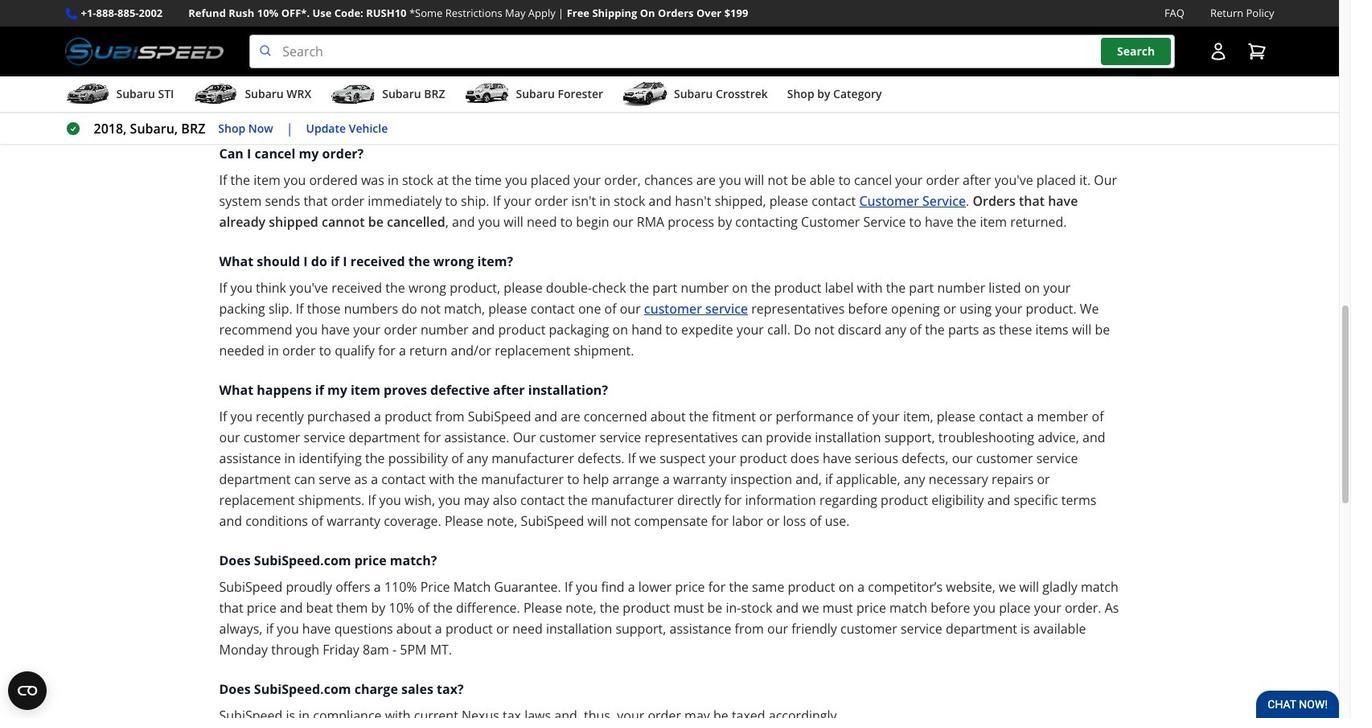 Task type: locate. For each thing, give the bounding box(es) containing it.
subispeed logo image
[[65, 35, 224, 68]]

a subaru crosstrek thumbnail image image
[[623, 82, 668, 106]]

a subaru forester thumbnail image image
[[465, 82, 510, 106]]

button image
[[1209, 42, 1228, 61]]



Task type: vqa. For each thing, say whether or not it's contained in the screenshot.
a subaru BRZ Thumbnail Image
yes



Task type: describe. For each thing, give the bounding box(es) containing it.
a subaru sti thumbnail image image
[[65, 82, 110, 106]]

open widget image
[[8, 672, 47, 711]]

a subaru wrx thumbnail image image
[[193, 82, 238, 106]]

a subaru brz thumbnail image image
[[331, 82, 376, 106]]

search input field
[[250, 35, 1175, 68]]



